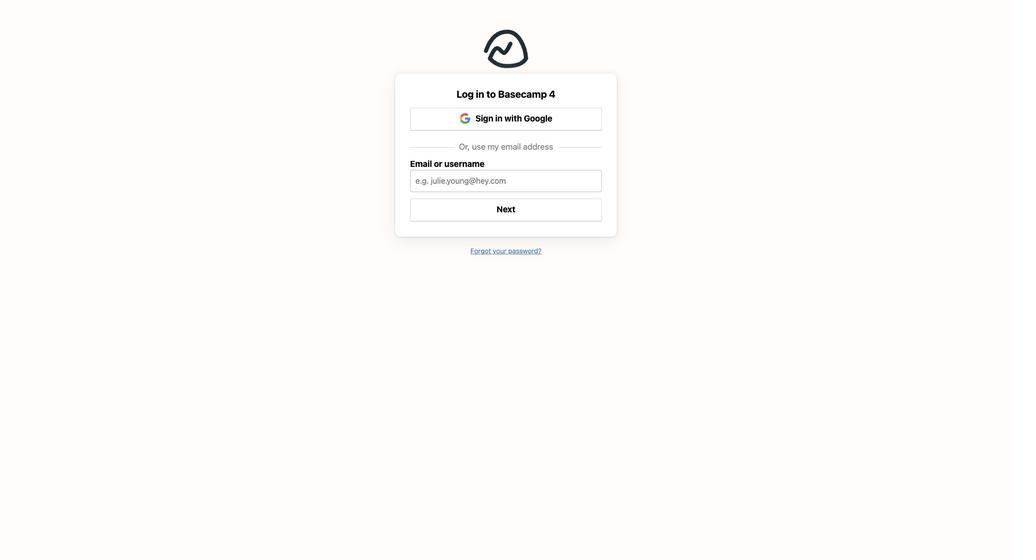 Task type: locate. For each thing, give the bounding box(es) containing it.
log
[[457, 89, 474, 100]]

google image
[[458, 112, 472, 125]]

1 vertical spatial in
[[496, 114, 503, 124]]

google
[[524, 114, 553, 124]]

in
[[476, 89, 485, 100], [496, 114, 503, 124]]

address
[[523, 142, 554, 152]]

or
[[434, 159, 443, 169]]

in inside button
[[496, 114, 503, 124]]

in left with
[[496, 114, 503, 124]]

0 vertical spatial in
[[476, 89, 485, 100]]

1 horizontal spatial in
[[496, 114, 503, 124]]

0 horizontal spatial in
[[476, 89, 485, 100]]

in left to
[[476, 89, 485, 100]]

or,
[[459, 142, 470, 152]]

in for sign
[[496, 114, 503, 124]]

basecamp
[[498, 89, 547, 100]]

or, use my email address
[[459, 142, 554, 152]]

password?
[[509, 247, 542, 255]]

sign in with google button
[[410, 108, 602, 131]]



Task type: describe. For each thing, give the bounding box(es) containing it.
my
[[488, 142, 499, 152]]

forgot your password?
[[471, 247, 542, 255]]

Email or username text field
[[410, 170, 602, 192]]

sign in with google
[[474, 114, 553, 124]]

sign
[[476, 114, 494, 124]]

with
[[505, 114, 522, 124]]

next button
[[410, 199, 602, 222]]

forgot
[[471, 247, 491, 255]]

email
[[501, 142, 521, 152]]

to
[[487, 89, 496, 100]]

log in to basecamp 4
[[457, 89, 556, 100]]

your
[[493, 247, 507, 255]]

username
[[445, 159, 485, 169]]

4
[[549, 89, 556, 100]]

in for log
[[476, 89, 485, 100]]

email or username
[[410, 159, 485, 169]]

forgot your password? link
[[471, 247, 542, 255]]

use
[[472, 142, 486, 152]]

email
[[410, 159, 432, 169]]

next
[[497, 205, 516, 215]]



